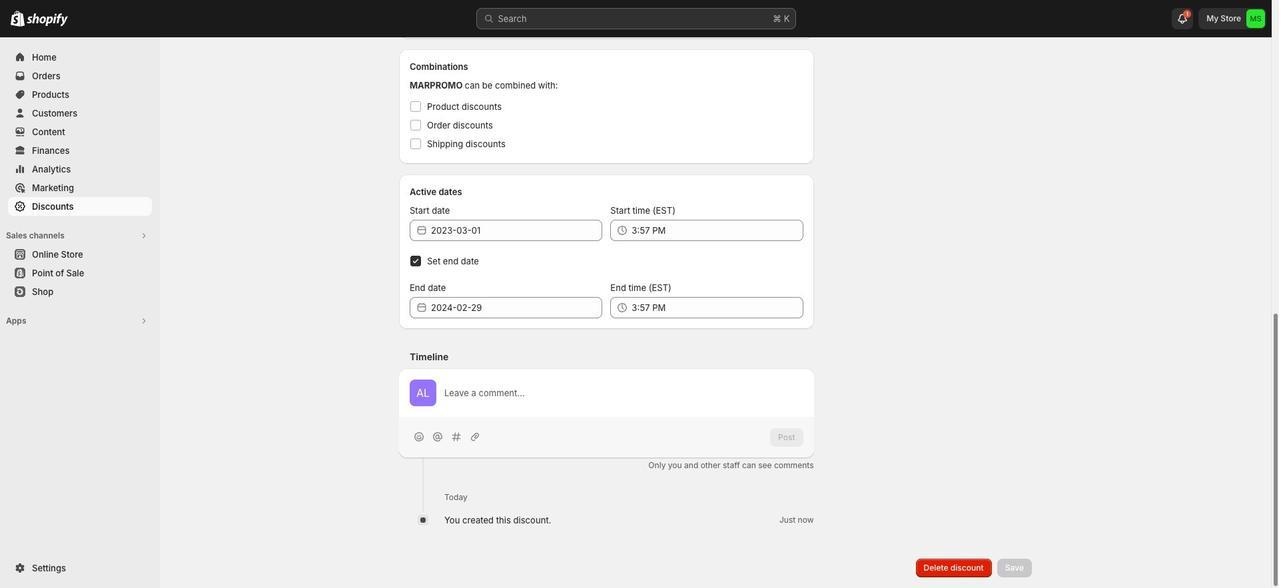 Task type: describe. For each thing, give the bounding box(es) containing it.
my store image
[[1247, 9, 1265, 28]]

Enter time text field
[[632, 297, 803, 319]]

avatar with initials a l image
[[410, 380, 436, 406]]



Task type: vqa. For each thing, say whether or not it's contained in the screenshot.
Enter time text field
yes



Task type: locate. For each thing, give the bounding box(es) containing it.
1 horizontal spatial shopify image
[[27, 13, 68, 27]]

2 yyyy-mm-dd text field from the top
[[431, 297, 603, 319]]

shopify image
[[11, 11, 25, 27], [27, 13, 68, 27]]

Leave a comment... text field
[[444, 386, 803, 400]]

YYYY-MM-DD text field
[[431, 220, 603, 241], [431, 297, 603, 319]]

yyyy-mm-dd text field for enter time text box
[[431, 297, 603, 319]]

0 horizontal spatial shopify image
[[11, 11, 25, 27]]

yyyy-mm-dd text field for enter time text field
[[431, 220, 603, 241]]

Enter time text field
[[632, 220, 803, 241]]

1 yyyy-mm-dd text field from the top
[[431, 220, 603, 241]]

1 vertical spatial yyyy-mm-dd text field
[[431, 297, 603, 319]]

0 vertical spatial yyyy-mm-dd text field
[[431, 220, 603, 241]]



